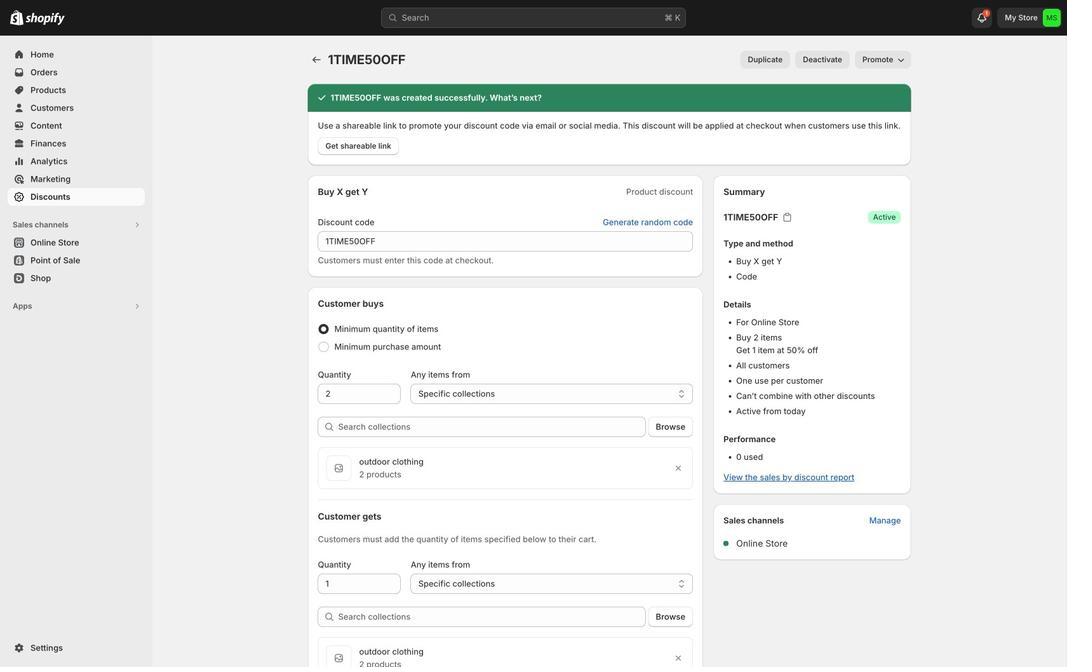 Task type: locate. For each thing, give the bounding box(es) containing it.
shopify image
[[10, 10, 24, 25]]

Search collections text field
[[338, 417, 646, 437]]

None text field
[[318, 231, 693, 252], [318, 384, 401, 404], [318, 231, 693, 252], [318, 384, 401, 404]]

Search collections text field
[[338, 607, 646, 627]]

shopify image
[[25, 13, 65, 25]]

None text field
[[318, 574, 401, 594]]

my store image
[[1043, 9, 1061, 27]]



